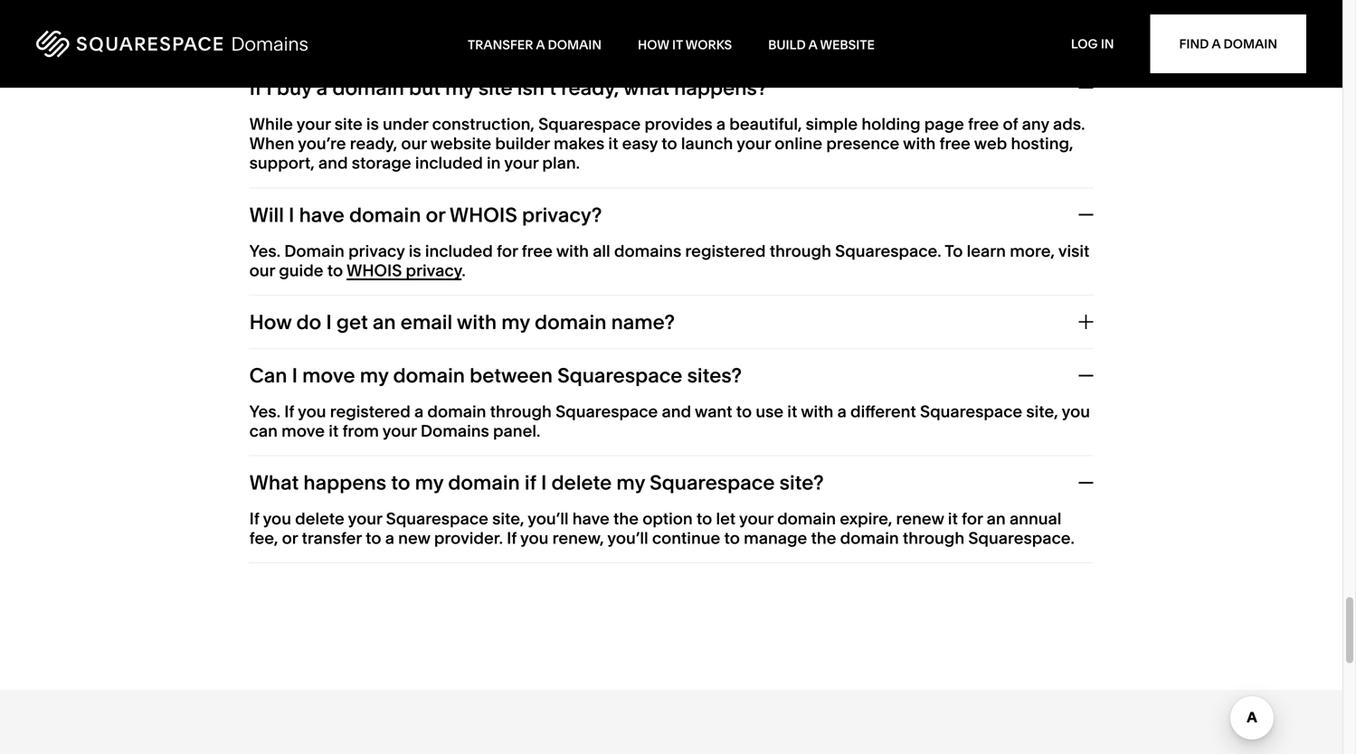 Task type: locate. For each thing, give the bounding box(es) containing it.
0 horizontal spatial you'll
[[528, 509, 569, 529]]

you'll down what happens to my domain if i delete my squarespace site?
[[528, 509, 569, 529]]

0 vertical spatial an
[[373, 310, 396, 334]]

1 vertical spatial or
[[282, 529, 298, 548]]

free down privacy?
[[522, 241, 553, 261]]

registered right domains at the top
[[685, 241, 766, 261]]

the left option
[[614, 509, 639, 529]]

0 horizontal spatial in
[[487, 153, 501, 173]]

1 vertical spatial .
[[462, 261, 466, 280]]

in right log
[[1101, 36, 1114, 52]]

1 vertical spatial website
[[430, 133, 492, 153]]

0 vertical spatial whois
[[450, 203, 517, 227]]

squarespace inside squarespace is a trusted registrar with hundreds of available tlds and domain extensions for your website. you can find the full list on our
[[249, 7, 352, 27]]

to left "use"
[[736, 402, 752, 422]]

1 vertical spatial site
[[335, 114, 363, 134]]

an right "get" at the left of page
[[373, 310, 396, 334]]

how inside how do i get an email with my domain name? dropdown button
[[249, 310, 292, 334]]

the left full
[[348, 26, 373, 46]]

privacy up email
[[406, 261, 462, 280]]

whois left privacy?
[[450, 203, 517, 227]]

yes. for will i have domain or whois privacy?
[[249, 241, 281, 261]]

1 horizontal spatial whois
[[450, 203, 517, 227]]

can right "you"
[[282, 26, 310, 46]]

i left buy
[[266, 76, 272, 100]]

1 vertical spatial yes.
[[249, 402, 281, 422]]

0 vertical spatial ready,
[[561, 76, 619, 100]]

continue
[[652, 529, 721, 548]]

0 vertical spatial how
[[638, 37, 669, 52]]

1 vertical spatial squarespace.
[[969, 529, 1075, 548]]

i right will
[[289, 203, 294, 227]]

site inside 'if i buy a domain but my site isn't ready, what happens?' dropdown button
[[479, 76, 513, 100]]

for
[[947, 7, 968, 27], [497, 241, 518, 261], [962, 509, 983, 529]]

1 vertical spatial for
[[497, 241, 518, 261]]

of left any in the top of the page
[[1003, 114, 1018, 134]]

help
[[484, 26, 520, 46]]

0 vertical spatial have
[[299, 203, 345, 227]]

0 horizontal spatial privacy
[[348, 241, 405, 261]]

build
[[768, 37, 806, 52]]

0 vertical spatial registered
[[685, 241, 766, 261]]

1 horizontal spatial ready,
[[561, 76, 619, 100]]

an
[[373, 310, 396, 334], [987, 509, 1006, 529]]

1 vertical spatial whois
[[347, 261, 402, 280]]

1 horizontal spatial our
[[401, 133, 427, 153]]

or up whois privacy .
[[426, 203, 445, 227]]

if inside dropdown button
[[249, 76, 262, 100]]

1 vertical spatial and
[[318, 153, 348, 173]]

1 horizontal spatial in
[[1101, 36, 1114, 52]]

site up storage
[[335, 114, 363, 134]]

through inside 'if you delete your squarespace site, you'll have the option to let your domain expire, renew it for an annual fee, or transfer to a new provider. if you renew, you'll continue to manage the domain through squarespace.'
[[903, 529, 965, 548]]

2 vertical spatial and
[[662, 402, 691, 422]]

to left the new
[[366, 529, 381, 548]]

is down will i have domain or whois privacy?
[[409, 241, 421, 261]]

1 vertical spatial our
[[401, 133, 427, 153]]

squarespace.
[[835, 241, 942, 261], [969, 529, 1075, 548]]

the
[[348, 26, 373, 46], [614, 509, 639, 529], [811, 529, 837, 548]]

works
[[686, 37, 732, 52]]

1 horizontal spatial registered
[[685, 241, 766, 261]]

1 horizontal spatial through
[[770, 241, 832, 261]]

the left "expire,"
[[811, 529, 837, 548]]

find a domain
[[1180, 36, 1278, 52]]

your inside the yes. if you registered a domain through squarespace and want to use it with a different squarespace site, you can move it from your domains panel.
[[383, 421, 417, 441]]

for right extensions on the top right
[[947, 7, 968, 27]]

1 vertical spatial have
[[573, 509, 610, 529]]

will i have domain or whois privacy?
[[249, 203, 602, 227]]

privacy down will i have domain or whois privacy?
[[348, 241, 405, 261]]

move down do
[[302, 363, 355, 388]]

through
[[770, 241, 832, 261], [490, 402, 552, 422], [903, 529, 965, 548]]

0 vertical spatial our
[[454, 26, 480, 46]]

of
[[629, 7, 644, 27], [1003, 114, 1018, 134]]

can up what
[[249, 421, 278, 441]]

simple
[[806, 114, 858, 134]]

with inside yes. domain privacy is included for free with all domains registered through squarespace. to learn more, visit our guide to
[[556, 241, 589, 261]]

my up between
[[502, 310, 530, 334]]

2 horizontal spatial through
[[903, 529, 965, 548]]

to left let
[[697, 509, 712, 529]]

through inside the yes. if you registered a domain through squarespace and want to use it with a different squarespace site, you can move it from your domains panel.
[[490, 402, 552, 422]]

and inside while your site is under construction, squarespace provides a beautiful, simple holding page free of any ads. when you're ready, our website builder makes it easy to launch your online presence with free web hosting, support, and storage included in your plan.
[[318, 153, 348, 173]]

0 vertical spatial through
[[770, 241, 832, 261]]

my right but
[[445, 76, 474, 100]]

for up how do i get an email with my domain name?
[[497, 241, 518, 261]]

site?
[[780, 471, 824, 495]]

2 yes. from the top
[[249, 402, 281, 422]]

i
[[266, 76, 272, 100], [289, 203, 294, 227], [326, 310, 332, 334], [292, 363, 298, 388], [541, 471, 547, 495]]

2 vertical spatial our
[[249, 261, 275, 280]]

0 vertical spatial or
[[426, 203, 445, 227]]

whois
[[450, 203, 517, 227], [347, 261, 402, 280]]

0 horizontal spatial can
[[249, 421, 278, 441]]

transfer a domain
[[468, 37, 602, 52]]

is inside while your site is under construction, squarespace provides a beautiful, simple holding page free of any ads. when you're ready, our website builder makes it easy to launch your online presence with free web hosting, support, and storage included in your plan.
[[366, 114, 379, 134]]

1 vertical spatial in
[[487, 153, 501, 173]]

your down the happens
[[348, 509, 382, 529]]

a inside while your site is under construction, squarespace provides a beautiful, simple holding page free of any ads. when you're ready, our website builder makes it easy to launch your online presence with free web hosting, support, and storage included in your plan.
[[717, 114, 726, 134]]

i right can on the left of page
[[292, 363, 298, 388]]

2 vertical spatial through
[[903, 529, 965, 548]]

have inside 'if you delete your squarespace site, you'll have the option to let your domain expire, renew it for an annual fee, or transfer to a new provider. if you renew, you'll continue to manage the domain through squarespace.'
[[573, 509, 610, 529]]

0 horizontal spatial squarespace.
[[835, 241, 942, 261]]

1 horizontal spatial site
[[479, 76, 513, 100]]

ready, inside while your site is under construction, squarespace provides a beautiful, simple holding page free of any ads. when you're ready, our website builder makes it easy to launch your online presence with free web hosting, support, and storage included in your plan.
[[350, 133, 397, 153]]

to right easy
[[662, 133, 677, 153]]

when
[[249, 133, 294, 153]]

with right 'presence'
[[903, 133, 936, 153]]

page
[[925, 114, 964, 134]]

an left annual
[[987, 509, 1006, 529]]

how left do
[[249, 310, 292, 334]]

whois up "get" at the left of page
[[347, 261, 402, 280]]

and left want
[[662, 402, 691, 422]]

how it works
[[638, 37, 732, 52]]

whois inside dropdown button
[[450, 203, 517, 227]]

1 horizontal spatial have
[[573, 509, 610, 529]]

while your site is under construction, squarespace provides a beautiful, simple holding page free of any ads. when you're ready, our website builder makes it easy to launch your online presence with free web hosting, support, and storage included in your plan.
[[249, 114, 1085, 173]]

in down the construction,
[[487, 153, 501, 173]]

you'll right renew,
[[608, 529, 648, 548]]

provides
[[645, 114, 713, 134]]

my inside can i move my domain between squarespace sites? dropdown button
[[360, 363, 389, 388]]

0 vertical spatial can
[[282, 26, 310, 46]]

2 vertical spatial for
[[962, 509, 983, 529]]

beautiful,
[[730, 114, 802, 134]]

your inside squarespace is a trusted registrar with hundreds of available tlds and domain extensions for your website. you can find the full list on our
[[972, 7, 1006, 27]]

or right fee,
[[282, 529, 298, 548]]

what
[[249, 471, 299, 495]]

our inside yes. domain privacy is included for free with all domains registered through squarespace. to learn more, visit our guide to
[[249, 261, 275, 280]]

to inside dropdown button
[[391, 471, 410, 495]]

1 horizontal spatial or
[[426, 203, 445, 227]]

1 vertical spatial included
[[425, 241, 493, 261]]

0 horizontal spatial our
[[249, 261, 275, 280]]

1 vertical spatial is
[[366, 114, 379, 134]]

our down but
[[401, 133, 427, 153]]

0 horizontal spatial site,
[[492, 509, 524, 529]]

you
[[298, 402, 326, 422], [1062, 402, 1090, 422], [263, 509, 291, 529], [520, 529, 549, 548]]

provider.
[[434, 529, 503, 548]]

how for how it works
[[638, 37, 669, 52]]

0 vertical spatial is
[[356, 7, 368, 27]]

of left available
[[629, 7, 644, 27]]

with right "use"
[[801, 402, 834, 422]]

your
[[972, 7, 1006, 27], [297, 114, 331, 134], [737, 133, 771, 153], [504, 153, 539, 173], [383, 421, 417, 441], [348, 509, 382, 529], [739, 509, 774, 529]]

with left all
[[556, 241, 589, 261]]

0 horizontal spatial or
[[282, 529, 298, 548]]

website right under at the left top of the page
[[430, 133, 492, 153]]

your left online
[[737, 133, 771, 153]]

included inside yes. domain privacy is included for free with all domains registered through squarespace. to learn more, visit our guide to
[[425, 241, 493, 261]]

to right guide
[[327, 261, 343, 280]]

0 vertical spatial yes.
[[249, 241, 281, 261]]

our right 'on'
[[454, 26, 480, 46]]

1 vertical spatial can
[[249, 421, 278, 441]]

delete down the happens
[[295, 509, 345, 529]]

and
[[763, 7, 793, 27], [318, 153, 348, 173], [662, 402, 691, 422]]

1 vertical spatial site,
[[492, 509, 524, 529]]

is inside yes. domain privacy is included for free with all domains registered through squarespace. to learn more, visit our guide to
[[409, 241, 421, 261]]

if down can on the left of page
[[284, 402, 294, 422]]

get
[[337, 310, 368, 334]]

2 horizontal spatial and
[[763, 7, 793, 27]]

0 horizontal spatial site
[[335, 114, 363, 134]]

1 horizontal spatial site,
[[1026, 402, 1059, 422]]

have up domain
[[299, 203, 345, 227]]

learn
[[967, 241, 1006, 261]]

1 horizontal spatial delete
[[552, 471, 612, 495]]

0 vertical spatial site,
[[1026, 402, 1059, 422]]

if
[[249, 76, 262, 100], [284, 402, 294, 422], [249, 509, 259, 529], [507, 529, 517, 548]]

2 horizontal spatial our
[[454, 26, 480, 46]]

for inside yes. domain privacy is included for free with all domains registered through squarespace. to learn more, visit our guide to
[[497, 241, 518, 261]]

fee,
[[249, 529, 278, 548]]

can
[[282, 26, 310, 46], [249, 421, 278, 441]]

0 vertical spatial delete
[[552, 471, 612, 495]]

my up from
[[360, 363, 389, 388]]

happens?
[[674, 76, 768, 100]]

0 horizontal spatial delete
[[295, 509, 345, 529]]

any
[[1022, 114, 1050, 134]]

0 vertical spatial .
[[576, 26, 580, 46]]

0 horizontal spatial through
[[490, 402, 552, 422]]

1 horizontal spatial you'll
[[608, 529, 648, 548]]

0 horizontal spatial and
[[318, 153, 348, 173]]

email
[[401, 310, 453, 334]]

my inside how do i get an email with my domain name? dropdown button
[[502, 310, 530, 334]]

0 vertical spatial for
[[947, 7, 968, 27]]

find a domain link
[[1151, 14, 1307, 73]]

0 horizontal spatial how
[[249, 310, 292, 334]]

included inside while your site is under construction, squarespace provides a beautiful, simple holding page free of any ads. when you're ready, our website builder makes it easy to launch your online presence with free web hosting, support, and storage included in your plan.
[[415, 153, 483, 173]]

tlds
[[721, 7, 759, 27]]

privacy?
[[522, 203, 602, 227]]

site, inside 'if you delete your squarespace site, you'll have the option to let your domain expire, renew it for an annual fee, or transfer to a new provider. if you renew, you'll continue to manage the domain through squarespace.'
[[492, 509, 524, 529]]

registered
[[685, 241, 766, 261], [330, 402, 411, 422]]

free
[[968, 114, 999, 134], [940, 133, 971, 153], [522, 241, 553, 261]]

registered up the happens
[[330, 402, 411, 422]]

it down available
[[672, 37, 683, 52]]

can
[[249, 363, 287, 388]]

how for how do i get an email with my domain name?
[[249, 310, 292, 334]]

site up the construction,
[[479, 76, 513, 100]]

1 vertical spatial an
[[987, 509, 1006, 529]]

0 horizontal spatial have
[[299, 203, 345, 227]]

your right from
[[383, 421, 417, 441]]

ready, right you're
[[350, 133, 397, 153]]

0 vertical spatial and
[[763, 7, 793, 27]]

for right renew
[[962, 509, 983, 529]]

can inside squarespace is a trusted registrar with hundreds of available tlds and domain extensions for your website. you can find the full list on our
[[282, 26, 310, 46]]

0 vertical spatial squarespace.
[[835, 241, 942, 261]]

0 horizontal spatial the
[[348, 26, 373, 46]]

free inside yes. domain privacy is included for free with all domains registered through squarespace. to learn more, visit our guide to
[[522, 241, 553, 261]]

from
[[342, 421, 379, 441]]

i for have
[[289, 203, 294, 227]]

1 horizontal spatial .
[[576, 26, 580, 46]]

free right the page
[[968, 114, 999, 134]]

i right the "if"
[[541, 471, 547, 495]]

1 horizontal spatial the
[[614, 509, 639, 529]]

your left plan.
[[504, 153, 539, 173]]

site inside while your site is under construction, squarespace provides a beautiful, simple holding page free of any ads. when you're ready, our website builder makes it easy to launch your online presence with free web hosting, support, and storage included in your plan.
[[335, 114, 363, 134]]

the inside squarespace is a trusted registrar with hundreds of available tlds and domain extensions for your website. you can find the full list on our
[[348, 26, 373, 46]]

2 vertical spatial is
[[409, 241, 421, 261]]

yes. down will
[[249, 241, 281, 261]]

it inside while your site is under construction, squarespace provides a beautiful, simple holding page free of any ads. when you're ready, our website builder makes it easy to launch your online presence with free web hosting, support, and storage included in your plan.
[[608, 133, 618, 153]]

with inside the yes. if you registered a domain through squarespace and want to use it with a different squarespace site, you can move it from your domains panel.
[[801, 402, 834, 422]]

is left full
[[356, 7, 368, 27]]

delete right the "if"
[[552, 471, 612, 495]]

or
[[426, 203, 445, 227], [282, 529, 298, 548]]

ads.
[[1053, 114, 1085, 134]]

it right "use"
[[788, 402, 797, 422]]

1 vertical spatial move
[[282, 421, 325, 441]]

have down what happens to my domain if i delete my squarespace site?
[[573, 509, 610, 529]]

under
[[383, 114, 428, 134]]

1 horizontal spatial squarespace.
[[969, 529, 1075, 548]]

0 horizontal spatial ready,
[[350, 133, 397, 153]]

0 horizontal spatial of
[[629, 7, 644, 27]]

1 horizontal spatial can
[[282, 26, 310, 46]]

you'll
[[528, 509, 569, 529], [608, 529, 648, 548]]

with right email
[[457, 310, 497, 334]]

want
[[695, 402, 733, 422]]

if right provider.
[[507, 529, 517, 548]]

ready,
[[561, 76, 619, 100], [350, 133, 397, 153]]

1 horizontal spatial how
[[638, 37, 669, 52]]

0 vertical spatial included
[[415, 153, 483, 173]]

1 vertical spatial through
[[490, 402, 552, 422]]

with up transfer a domain link
[[514, 7, 547, 27]]

0 vertical spatial site
[[479, 76, 513, 100]]

how down available
[[638, 37, 669, 52]]

is for a
[[366, 114, 379, 134]]

your left website. on the right top of the page
[[972, 7, 1006, 27]]

0 vertical spatial in
[[1101, 36, 1114, 52]]

for inside squarespace is a trusted registrar with hundreds of available tlds and domain extensions for your website. you can find the full list on our
[[947, 7, 968, 27]]

included down will i have domain or whois privacy?
[[425, 241, 493, 261]]

1 vertical spatial how
[[249, 310, 292, 334]]

1 vertical spatial ready,
[[350, 133, 397, 153]]

0 vertical spatial website
[[820, 37, 875, 52]]

it right renew
[[948, 509, 958, 529]]

0 horizontal spatial website
[[430, 133, 492, 153]]

0 horizontal spatial an
[[373, 310, 396, 334]]

full
[[377, 26, 401, 46]]

and left storage
[[318, 153, 348, 173]]

yes. down can on the left of page
[[249, 402, 281, 422]]

yes. inside the yes. if you registered a domain through squarespace and want to use it with a different squarespace site, you can move it from your domains panel.
[[249, 402, 281, 422]]

it left from
[[329, 421, 339, 441]]

ready, right isn't
[[561, 76, 619, 100]]

1 horizontal spatial of
[[1003, 114, 1018, 134]]

can i move my domain between squarespace sites?
[[249, 363, 742, 388]]

a
[[372, 7, 381, 27], [1212, 36, 1221, 52], [536, 37, 545, 52], [809, 37, 818, 52], [316, 76, 328, 100], [717, 114, 726, 134], [414, 402, 424, 422], [838, 402, 847, 422], [385, 529, 394, 548]]

and up build
[[763, 7, 793, 27]]

0 horizontal spatial registered
[[330, 402, 411, 422]]

site
[[479, 76, 513, 100], [335, 114, 363, 134]]

squarespace. inside 'if you delete your squarespace site, you'll have the option to let your domain expire, renew it for an annual fee, or transfer to a new provider. if you renew, you'll continue to manage the domain through squarespace.'
[[969, 529, 1075, 548]]

our left guide
[[249, 261, 275, 280]]

0 horizontal spatial .
[[462, 261, 466, 280]]

yes. inside yes. domain privacy is included for free with all domains registered through squarespace. to learn more, visit our guide to
[[249, 241, 281, 261]]

launch
[[681, 133, 733, 153]]

yes. domain privacy is included for free with all domains registered through squarespace. to learn more, visit our guide to
[[249, 241, 1090, 280]]

1 horizontal spatial an
[[987, 509, 1006, 529]]

included down the construction,
[[415, 153, 483, 173]]

visit
[[1059, 241, 1090, 261]]

0 vertical spatial move
[[302, 363, 355, 388]]

is left under at the left top of the page
[[366, 114, 379, 134]]

squarespace inside while your site is under construction, squarespace provides a beautiful, simple holding page free of any ads. when you're ready, our website builder makes it easy to launch your online presence with free web hosting, support, and storage included in your plan.
[[538, 114, 641, 134]]

1 vertical spatial of
[[1003, 114, 1018, 134]]

a inside squarespace is a trusted registrar with hundreds of available tlds and domain extensions for your website. you can find the full list on our
[[372, 7, 381, 27]]

1 yes. from the top
[[249, 241, 281, 261]]

if left buy
[[249, 76, 262, 100]]

it left easy
[[608, 133, 618, 153]]

1 horizontal spatial website
[[820, 37, 875, 52]]

to right the happens
[[391, 471, 410, 495]]

0 vertical spatial of
[[629, 7, 644, 27]]

1 horizontal spatial and
[[662, 402, 691, 422]]

to left 'manage'
[[724, 529, 740, 548]]

our inside while your site is under construction, squarespace provides a beautiful, simple holding page free of any ads. when you're ready, our website builder makes it easy to launch your online presence with free web hosting, support, and storage included in your plan.
[[401, 133, 427, 153]]

it inside 'if you delete your squarespace site, you'll have the option to let your domain expire, renew it for an annual fee, or transfer to a new provider. if you renew, you'll continue to manage the domain through squarespace.'
[[948, 509, 958, 529]]

move left from
[[282, 421, 325, 441]]

move inside dropdown button
[[302, 363, 355, 388]]

if i buy a domain but my site isn't ready, what happens?
[[249, 76, 768, 100]]

1 vertical spatial registered
[[330, 402, 411, 422]]

in
[[1101, 36, 1114, 52], [487, 153, 501, 173]]

website down extensions on the top right
[[820, 37, 875, 52]]



Task type: vqa. For each thing, say whether or not it's contained in the screenshot.
the builder
yes



Task type: describe. For each thing, give the bounding box(es) containing it.
delete inside dropdown button
[[552, 471, 612, 495]]

transfer
[[302, 529, 362, 548]]

support,
[[249, 153, 315, 173]]

available
[[648, 7, 717, 27]]

your down buy
[[297, 114, 331, 134]]

renew
[[896, 509, 944, 529]]

whois privacy link
[[347, 261, 462, 280]]

will i have domain or whois privacy? button
[[249, 189, 1093, 241]]

and inside the yes. if you registered a domain through squarespace and want to use it with a different squarespace site, you can move it from your domains panel.
[[662, 402, 691, 422]]

is for domain
[[409, 241, 421, 261]]

an inside 'if you delete your squarespace site, you'll have the option to let your domain expire, renew it for an annual fee, or transfer to a new provider. if you renew, you'll continue to manage the domain through squarespace.'
[[987, 509, 1006, 529]]

. for help center .
[[576, 26, 580, 46]]

build a website
[[768, 37, 875, 52]]

help center link
[[484, 26, 576, 46]]

on
[[431, 26, 451, 46]]

sites?
[[687, 363, 742, 388]]

what happens to my domain if i delete my squarespace site? button
[[249, 457, 1093, 509]]

through inside yes. domain privacy is included for free with all domains registered through squarespace. to learn more, visit our guide to
[[770, 241, 832, 261]]

my inside 'if i buy a domain but my site isn't ready, what happens?' dropdown button
[[445, 76, 474, 100]]

how do i get an email with my domain name? button
[[249, 296, 1093, 349]]

registered inside yes. domain privacy is included for free with all domains registered through squarespace. to learn more, visit our guide to
[[685, 241, 766, 261]]

to inside yes. domain privacy is included for free with all domains registered through squarespace. to learn more, visit our guide to
[[327, 261, 343, 280]]

how it works link
[[638, 37, 732, 52]]

domains
[[614, 241, 682, 261]]

if i buy a domain but my site isn't ready, what happens? button
[[249, 62, 1093, 114]]

your right let
[[739, 509, 774, 529]]

while
[[249, 114, 293, 134]]

for inside 'if you delete your squarespace site, you'll have the option to let your domain expire, renew it for an annual fee, or transfer to a new provider. if you renew, you'll continue to manage the domain through squarespace.'
[[962, 509, 983, 529]]

renew,
[[553, 529, 604, 548]]

online
[[775, 133, 823, 153]]

but
[[409, 76, 441, 100]]

squarespace logo link
[[36, 24, 468, 64]]

what happens to my domain if i delete my squarespace site?
[[249, 471, 824, 495]]

storage
[[352, 153, 411, 173]]

name?
[[611, 310, 675, 334]]

with inside squarespace is a trusted registrar with hundreds of available tlds and domain extensions for your website. you can find the full list on our
[[514, 7, 547, 27]]

website.
[[1009, 7, 1074, 27]]

construction,
[[432, 114, 535, 134]]

center
[[524, 26, 576, 46]]

a inside dropdown button
[[316, 76, 328, 100]]

a inside 'if you delete your squarespace site, you'll have the option to let your domain expire, renew it for an annual fee, or transfer to a new provider. if you renew, you'll continue to manage the domain through squarespace.'
[[385, 529, 394, 548]]

isn't
[[517, 76, 557, 100]]

find
[[314, 26, 344, 46]]

transfer a domain link
[[468, 37, 602, 52]]

build a website link
[[768, 37, 875, 52]]

domain
[[284, 241, 345, 261]]

ready, inside dropdown button
[[561, 76, 619, 100]]

happens
[[303, 471, 386, 495]]

can inside the yes. if you registered a domain through squarespace and want to use it with a different squarespace site, you can move it from your domains panel.
[[249, 421, 278, 441]]

easy
[[622, 133, 658, 153]]

do
[[296, 310, 321, 334]]

in inside while your site is under construction, squarespace provides a beautiful, simple holding page free of any ads. when you're ready, our website builder makes it easy to launch your online presence with free web hosting, support, and storage included in your plan.
[[487, 153, 501, 173]]

transfer
[[468, 37, 533, 52]]

squarespace inside 'if you delete your squarespace site, you'll have the option to let your domain expire, renew it for an annual fee, or transfer to a new provider. if you renew, you'll continue to manage the domain through squarespace.'
[[386, 509, 489, 529]]

my down domains
[[415, 471, 444, 495]]

and inside squarespace is a trusted registrar with hundreds of available tlds and domain extensions for your website. you can find the full list on our
[[763, 7, 793, 27]]

or inside 'if you delete your squarespace site, you'll have the option to let your domain expire, renew it for an annual fee, or transfer to a new provider. if you renew, you'll continue to manage the domain through squarespace.'
[[282, 529, 298, 548]]

if inside the yes. if you registered a domain through squarespace and want to use it with a different squarespace site, you can move it from your domains panel.
[[284, 402, 294, 422]]

presence
[[826, 133, 900, 153]]

guide
[[279, 261, 324, 280]]

0 horizontal spatial whois
[[347, 261, 402, 280]]

of inside squarespace is a trusted registrar with hundreds of available tlds and domain extensions for your website. you can find the full list on our
[[629, 7, 644, 27]]

find
[[1180, 36, 1209, 52]]

makes
[[554, 133, 605, 153]]

use
[[756, 402, 784, 422]]

registered inside the yes. if you registered a domain through squarespace and want to use it with a different squarespace site, you can move it from your domains panel.
[[330, 402, 411, 422]]

manage
[[744, 529, 807, 548]]

builder
[[495, 133, 550, 153]]

log in
[[1071, 36, 1114, 52]]

domains
[[421, 421, 489, 441]]

i right do
[[326, 310, 332, 334]]

is inside squarespace is a trusted registrar with hundreds of available tlds and domain extensions for your website. you can find the full list on our
[[356, 7, 368, 27]]

free left web
[[940, 133, 971, 153]]

trusted
[[385, 7, 441, 27]]

squarespace is a trusted registrar with hundreds of available tlds and domain extensions for your website. you can find the full list on our
[[249, 7, 1074, 46]]

more,
[[1010, 241, 1055, 261]]

if
[[525, 471, 536, 495]]

to inside the yes. if you registered a domain through squarespace and want to use it with a different squarespace site, you can move it from your domains panel.
[[736, 402, 752, 422]]

i for move
[[292, 363, 298, 388]]

have inside dropdown button
[[299, 203, 345, 227]]

yes. for can i move my domain between squarespace sites?
[[249, 402, 281, 422]]

domain inside squarespace is a trusted registrar with hundreds of available tlds and domain extensions for your website. you can find the full list on our
[[797, 7, 855, 27]]

you
[[249, 26, 278, 46]]

squarespace. inside yes. domain privacy is included for free with all domains registered through squarespace. to learn more, visit our guide to
[[835, 241, 942, 261]]

. for whois privacy .
[[462, 261, 466, 280]]

our inside squarespace is a trusted registrar with hundreds of available tlds and domain extensions for your website. you can find the full list on our
[[454, 26, 480, 46]]

web
[[974, 133, 1007, 153]]

to inside while your site is under construction, squarespace provides a beautiful, simple holding page free of any ads. when you're ready, our website builder makes it easy to launch your online presence with free web hosting, support, and storage included in your plan.
[[662, 133, 677, 153]]

log
[[1071, 36, 1098, 52]]

of inside while your site is under construction, squarespace provides a beautiful, simple holding page free of any ads. when you're ready, our website builder makes it easy to launch your online presence with free web hosting, support, and storage included in your plan.
[[1003, 114, 1018, 134]]

i for buy
[[266, 76, 272, 100]]

let
[[716, 509, 736, 529]]

whois privacy .
[[347, 261, 466, 280]]

domain inside the yes. if you registered a domain through squarespace and want to use it with a different squarespace site, you can move it from your domains panel.
[[427, 402, 486, 422]]

you're
[[298, 133, 346, 153]]

how do i get an email with my domain name?
[[249, 310, 675, 334]]

yes. if you registered a domain through squarespace and want to use it with a different squarespace site, you can move it from your domains panel.
[[249, 402, 1090, 441]]

panel.
[[493, 421, 541, 441]]

help center .
[[484, 26, 580, 46]]

with inside while your site is under construction, squarespace provides a beautiful, simple holding page free of any ads. when you're ready, our website builder makes it easy to launch your online presence with free web hosting, support, and storage included in your plan.
[[903, 133, 936, 153]]

can i move my domain between squarespace sites? button
[[249, 349, 1093, 402]]

all
[[593, 241, 611, 261]]

with inside dropdown button
[[457, 310, 497, 334]]

site, inside the yes. if you registered a domain through squarespace and want to use it with a different squarespace site, you can move it from your domains panel.
[[1026, 402, 1059, 422]]

what
[[624, 76, 670, 100]]

my up option
[[617, 471, 645, 495]]

holding
[[862, 114, 921, 134]]

2 horizontal spatial the
[[811, 529, 837, 548]]

log in link
[[1071, 36, 1114, 52]]

or inside dropdown button
[[426, 203, 445, 227]]

delete inside 'if you delete your squarespace site, you'll have the option to let your domain expire, renew it for an annual fee, or transfer to a new provider. if you renew, you'll continue to manage the domain through squarespace.'
[[295, 509, 345, 529]]

move inside the yes. if you registered a domain through squarespace and want to use it with a different squarespace site, you can move it from your domains panel.
[[282, 421, 325, 441]]

buy
[[277, 76, 312, 100]]

list
[[404, 26, 427, 46]]

if down what
[[249, 509, 259, 529]]

if you delete your squarespace site, you'll have the option to let your domain expire, renew it for an annual fee, or transfer to a new provider. if you renew, you'll continue to manage the domain through squarespace.
[[249, 509, 1075, 548]]

new
[[398, 529, 430, 548]]

an inside dropdown button
[[373, 310, 396, 334]]

1 horizontal spatial privacy
[[406, 261, 462, 280]]

squarespace logo image
[[36, 30, 308, 57]]

website inside while your site is under construction, squarespace provides a beautiful, simple holding page free of any ads. when you're ready, our website builder makes it easy to launch your online presence with free web hosting, support, and storage included in your plan.
[[430, 133, 492, 153]]

privacy inside yes. domain privacy is included for free with all domains registered through squarespace. to learn more, visit our guide to
[[348, 241, 405, 261]]

expire,
[[840, 509, 893, 529]]

annual
[[1010, 509, 1062, 529]]

registrar
[[445, 7, 511, 27]]

plan.
[[542, 153, 580, 173]]

to
[[945, 241, 963, 261]]

hosting,
[[1011, 133, 1074, 153]]



